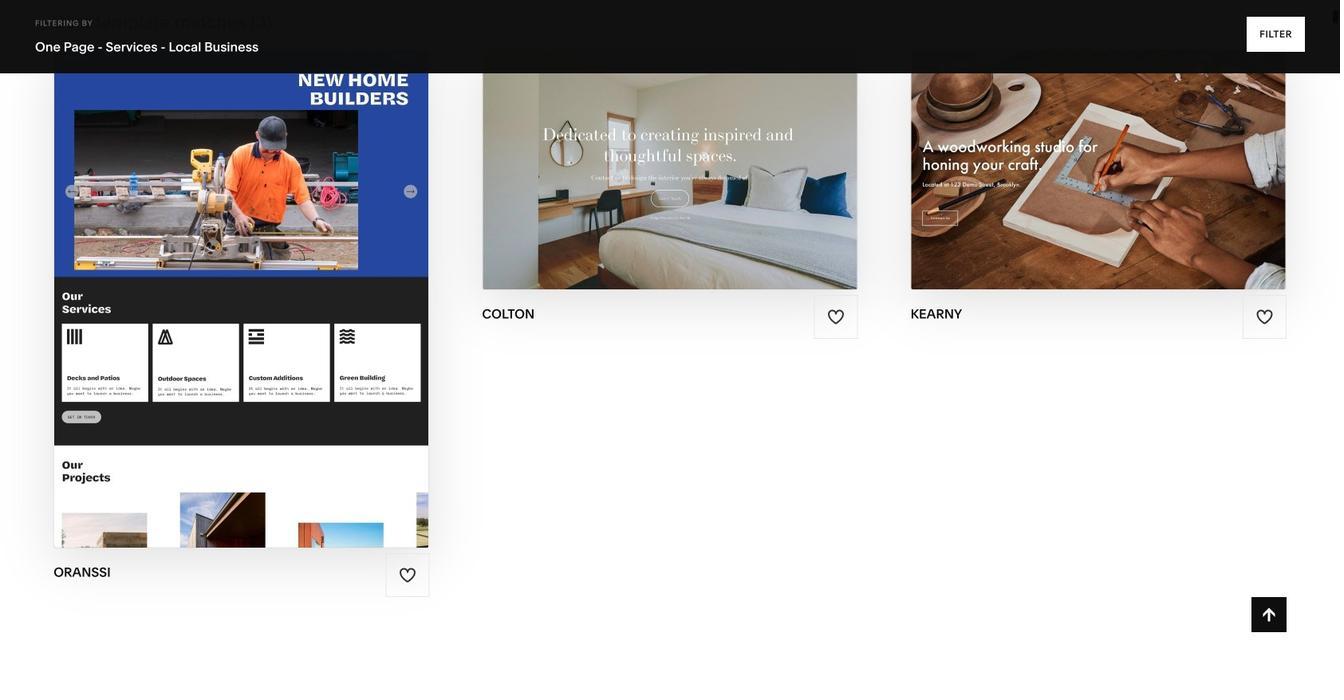 Task type: describe. For each thing, give the bounding box(es) containing it.
colton image
[[483, 49, 857, 289]]



Task type: vqa. For each thing, say whether or not it's contained in the screenshot.
Back to top Icon
yes



Task type: locate. For each thing, give the bounding box(es) containing it.
back to top image
[[1260, 606, 1278, 624]]

kearny image
[[912, 49, 1286, 289]]

add oranssi to your favorites list image
[[399, 567, 416, 584]]

oranssi image
[[54, 49, 429, 548]]

add colton to your favorites list image
[[827, 308, 845, 326]]



